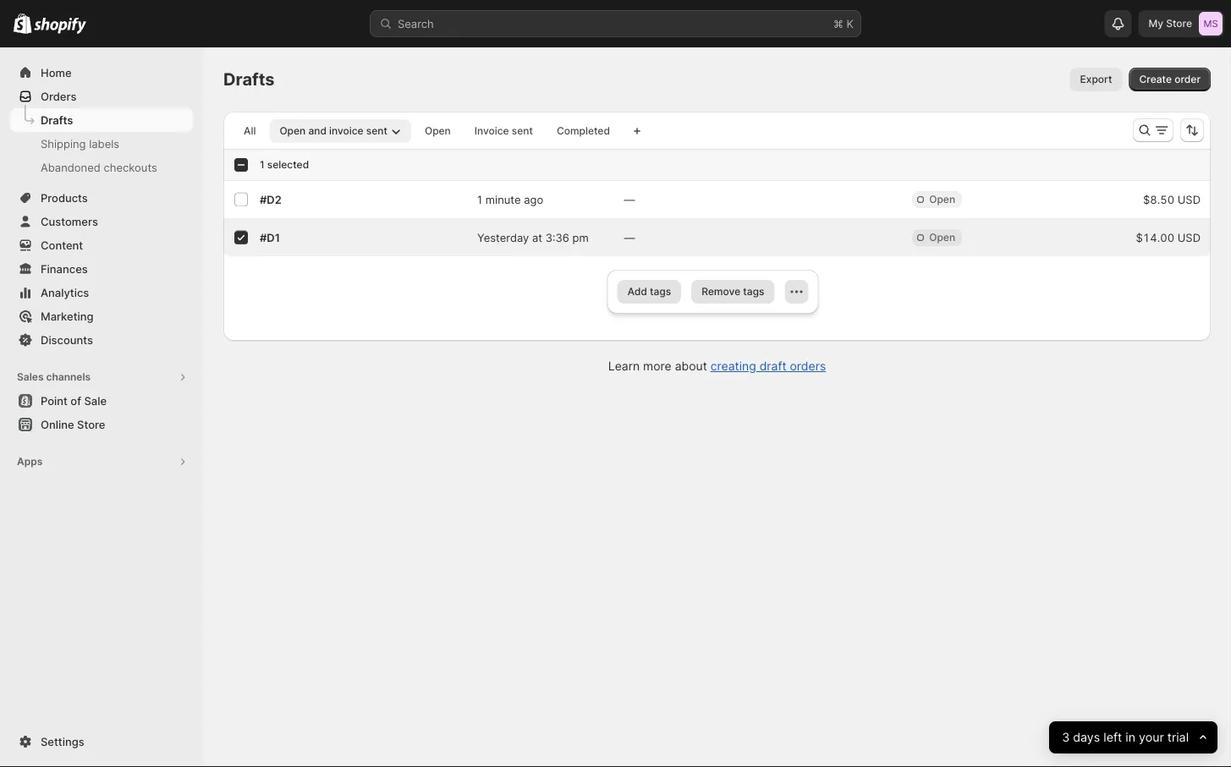 Task type: vqa. For each thing, say whether or not it's contained in the screenshot.
the Home link
yes



Task type: describe. For each thing, give the bounding box(es) containing it.
products link
[[10, 186, 193, 210]]

my store
[[1149, 17, 1193, 30]]

apps
[[17, 456, 43, 468]]

3 days left in your trial
[[1062, 731, 1189, 745]]

order
[[1175, 73, 1201, 86]]

remove tags button
[[692, 280, 775, 304]]

$8.50 usd
[[1144, 193, 1201, 206]]

point of sale button
[[0, 389, 203, 413]]

content link
[[10, 234, 193, 257]]

draft
[[760, 359, 787, 374]]

sales channels button
[[10, 366, 193, 389]]

export
[[1081, 73, 1113, 86]]

open inside dropdown button
[[280, 125, 306, 137]]

open and invoice sent button
[[270, 119, 411, 143]]

discounts link
[[10, 328, 193, 352]]

store for online store
[[77, 418, 105, 431]]

minute
[[486, 193, 521, 206]]

tags for remove tags
[[744, 286, 765, 298]]

abandoned checkouts link
[[10, 156, 193, 179]]

home
[[41, 66, 72, 79]]

0 horizontal spatial drafts
[[41, 113, 73, 127]]

#d2 link
[[260, 193, 282, 206]]

open and invoice sent
[[280, 125, 388, 137]]

left
[[1104, 731, 1123, 745]]

#d1
[[260, 231, 280, 244]]

create order
[[1140, 73, 1201, 86]]

3 days left in your trial button
[[1050, 722, 1218, 754]]

orders
[[790, 359, 826, 374]]

remove
[[702, 286, 741, 298]]

settings link
[[10, 731, 193, 754]]

create order link
[[1130, 68, 1212, 91]]

tab list containing all
[[230, 119, 624, 143]]

channels
[[46, 371, 91, 384]]

creating
[[711, 359, 757, 374]]

marketing link
[[10, 305, 193, 328]]

more
[[643, 359, 672, 374]]

$14.00 usd
[[1137, 231, 1201, 244]]

3:36 pm
[[546, 231, 589, 244]]

analytics
[[41, 286, 89, 299]]

invoice
[[475, 125, 509, 137]]

sales
[[17, 371, 44, 384]]

⌘ k
[[834, 17, 854, 30]]

and
[[309, 125, 327, 137]]

sales channels
[[17, 371, 91, 384]]

your
[[1139, 731, 1165, 745]]

settings
[[41, 736, 84, 749]]

point
[[41, 395, 68, 408]]

remove tags
[[702, 286, 765, 298]]

online store button
[[0, 413, 203, 437]]

add tags
[[628, 286, 672, 298]]

3
[[1062, 731, 1070, 745]]

shipping labels
[[41, 137, 119, 150]]

discounts
[[41, 334, 93, 347]]

about
[[675, 359, 708, 374]]

customers
[[41, 215, 98, 228]]

analytics link
[[10, 281, 193, 305]]

abandoned
[[41, 161, 101, 174]]

usd for $14.00 usd
[[1178, 231, 1201, 244]]

checkouts
[[104, 161, 157, 174]]

usd for $8.50 usd
[[1178, 193, 1201, 206]]

1 selected
[[260, 159, 309, 171]]

$14.00
[[1137, 231, 1175, 244]]

abandoned checkouts
[[41, 161, 157, 174]]

1 horizontal spatial drafts
[[224, 69, 275, 90]]

trial
[[1168, 731, 1189, 745]]

labels
[[89, 137, 119, 150]]

invoice
[[329, 125, 364, 137]]

orders link
[[10, 85, 193, 108]]

online
[[41, 418, 74, 431]]

invoice sent link
[[465, 119, 543, 143]]

$8.50
[[1144, 193, 1175, 206]]

point of sale link
[[10, 389, 193, 413]]

store for my store
[[1167, 17, 1193, 30]]

apps button
[[10, 450, 193, 474]]



Task type: locate. For each thing, give the bounding box(es) containing it.
1 horizontal spatial store
[[1167, 17, 1193, 30]]

online store link
[[10, 413, 193, 437]]

1 for 1 minute ago
[[478, 193, 483, 206]]

0 vertical spatial drafts
[[224, 69, 275, 90]]

my store image
[[1200, 12, 1223, 36]]

0 vertical spatial —
[[624, 193, 635, 206]]

usd right $14.00
[[1178, 231, 1201, 244]]

yesterday at 3:36 pm
[[478, 231, 589, 244]]

learn more about creating draft orders
[[609, 359, 826, 374]]

1 usd from the top
[[1178, 193, 1201, 206]]

in
[[1126, 731, 1136, 745]]

home link
[[10, 61, 193, 85]]

— for ago
[[624, 193, 635, 206]]

marketing
[[41, 310, 94, 323]]

my
[[1149, 17, 1164, 30]]

open link
[[415, 119, 461, 143]]

2 sent from the left
[[512, 125, 533, 137]]

tags right add
[[650, 286, 672, 298]]

at
[[532, 231, 543, 244]]

tags
[[650, 286, 672, 298], [744, 286, 765, 298]]

orders
[[41, 90, 77, 103]]

1 left minute
[[478, 193, 483, 206]]

customers link
[[10, 210, 193, 234]]

days
[[1074, 731, 1101, 745]]

1 vertical spatial —
[[624, 231, 635, 244]]

0 vertical spatial 1
[[260, 159, 265, 171]]

⌘
[[834, 17, 844, 30]]

store inside online store link
[[77, 418, 105, 431]]

0 horizontal spatial tags
[[650, 286, 672, 298]]

search
[[398, 17, 434, 30]]

point of sale
[[41, 395, 107, 408]]

create
[[1140, 73, 1173, 86]]

1 vertical spatial 1
[[478, 193, 483, 206]]

of
[[71, 395, 81, 408]]

usd right $8.50
[[1178, 193, 1201, 206]]

usd
[[1178, 193, 1201, 206], [1178, 231, 1201, 244]]

add
[[628, 286, 648, 298]]

products
[[41, 191, 88, 204]]

drafts
[[224, 69, 275, 90], [41, 113, 73, 127]]

1 tags from the left
[[650, 286, 672, 298]]

open
[[280, 125, 306, 137], [425, 125, 451, 137], [930, 193, 956, 206], [930, 232, 956, 244]]

1 — from the top
[[624, 193, 635, 206]]

sale
[[84, 395, 107, 408]]

k
[[847, 17, 854, 30]]

export button
[[1071, 68, 1123, 91]]

tab list
[[230, 119, 624, 143]]

— for 3:36 pm
[[624, 231, 635, 244]]

finances link
[[10, 257, 193, 281]]

1 for 1 selected
[[260, 159, 265, 171]]

1 vertical spatial drafts
[[41, 113, 73, 127]]

0 vertical spatial usd
[[1178, 193, 1201, 206]]

sent inside dropdown button
[[366, 125, 388, 137]]

finances
[[41, 262, 88, 276]]

shopify image
[[14, 13, 32, 34], [34, 17, 87, 34]]

1 vertical spatial store
[[77, 418, 105, 431]]

shipping
[[41, 137, 86, 150]]

#d2
[[260, 193, 282, 206]]

1 vertical spatial usd
[[1178, 231, 1201, 244]]

completed link
[[547, 119, 621, 143]]

—
[[624, 193, 635, 206], [624, 231, 635, 244]]

1 horizontal spatial shopify image
[[34, 17, 87, 34]]

add tags button
[[618, 280, 682, 304]]

2 usd from the top
[[1178, 231, 1201, 244]]

#d1 link
[[260, 231, 280, 244]]

store down the sale
[[77, 418, 105, 431]]

1 sent from the left
[[366, 125, 388, 137]]

0 horizontal spatial shopify image
[[14, 13, 32, 34]]

store right my
[[1167, 17, 1193, 30]]

0 vertical spatial store
[[1167, 17, 1193, 30]]

selected
[[267, 159, 309, 171]]

tags for add tags
[[650, 286, 672, 298]]

store
[[1167, 17, 1193, 30], [77, 418, 105, 431]]

sent
[[366, 125, 388, 137], [512, 125, 533, 137]]

1 horizontal spatial tags
[[744, 286, 765, 298]]

2 — from the top
[[624, 231, 635, 244]]

creating draft orders link
[[711, 359, 826, 374]]

1 horizontal spatial 1
[[478, 193, 483, 206]]

1 minute ago
[[478, 193, 544, 206]]

yesterday
[[478, 231, 529, 244]]

learn
[[609, 359, 640, 374]]

shipping labels link
[[10, 132, 193, 156]]

1 horizontal spatial sent
[[512, 125, 533, 137]]

online store
[[41, 418, 105, 431]]

0 horizontal spatial 1
[[260, 159, 265, 171]]

0 horizontal spatial sent
[[366, 125, 388, 137]]

all
[[244, 125, 256, 137]]

drafts up all
[[224, 69, 275, 90]]

tags right remove
[[744, 286, 765, 298]]

2 tags from the left
[[744, 286, 765, 298]]

completed
[[557, 125, 610, 137]]

0 horizontal spatial store
[[77, 418, 105, 431]]

content
[[41, 239, 83, 252]]

drafts link
[[10, 108, 193, 132]]

ago
[[524, 193, 544, 206]]

drafts down orders
[[41, 113, 73, 127]]

invoice sent
[[475, 125, 533, 137]]

1 left selected at left top
[[260, 159, 265, 171]]



